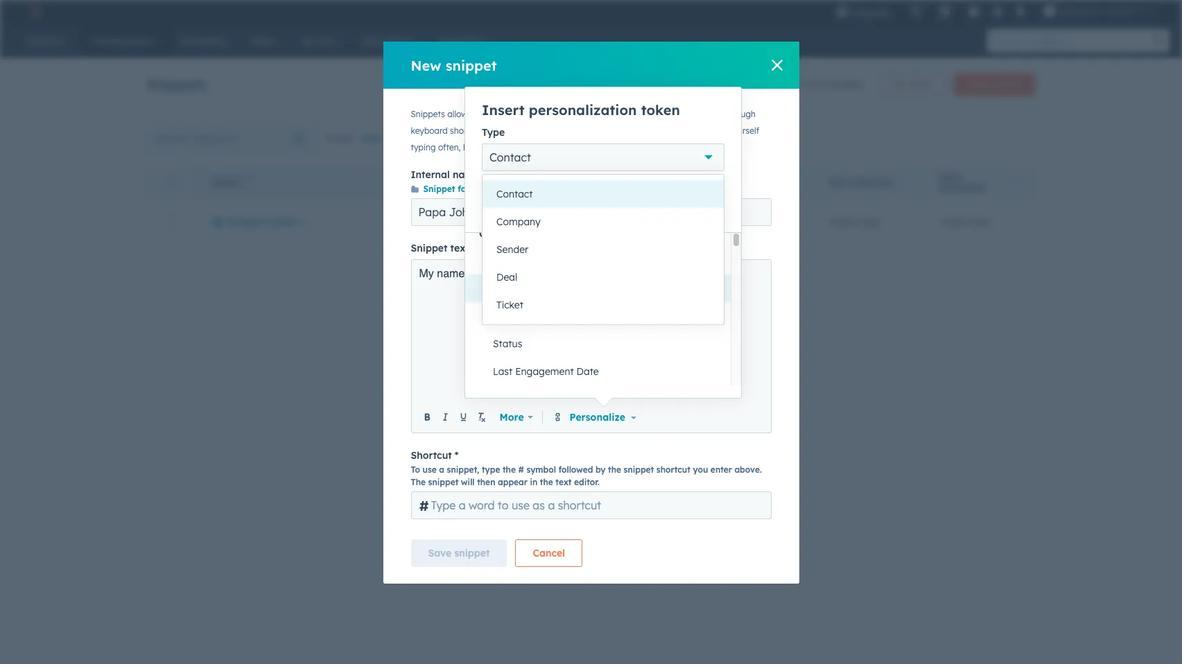 Task type: locate. For each thing, give the bounding box(es) containing it.
2 vertical spatial contact
[[479, 227, 517, 240]]

by right created
[[759, 178, 771, 188]]

0 vertical spatial a
[[585, 126, 590, 136]]

# inside shortcut 'element'
[[419, 497, 429, 514]]

snippet text
[[411, 242, 469, 255]]

1 horizontal spatial 8 days ago
[[940, 215, 991, 228]]

0 horizontal spatial or
[[521, 142, 529, 153]]

snippet right create
[[994, 79, 1023, 89]]

often,
[[438, 142, 461, 153]]

conversion for first conversion
[[516, 282, 565, 295]]

you left 'enter'
[[693, 465, 708, 475]]

text down followed
[[556, 477, 572, 488]]

snippet folder 1 down 'internal name'
[[423, 184, 490, 194]]

a right the use
[[439, 465, 445, 475]]

1 vertical spatial 1
[[299, 215, 305, 228]]

8 down date created
[[829, 215, 835, 228]]

by inside snippets allow you to create reusable blocks of text that you can access quickly through keyboard shortcuts. get started by entering a phrase or line of text that you find yourself typing often, like a greeting or meeting agenda.
[[538, 126, 548, 136]]

settings image
[[992, 6, 1004, 18]]

0 horizontal spatial snippet folder 1
[[227, 215, 305, 228]]

entering
[[550, 126, 582, 136]]

save snippet
[[428, 547, 490, 560]]

the up appear at the left bottom of the page
[[503, 465, 516, 475]]

conversion down john
[[516, 282, 565, 295]]

My name is Papa John text field
[[419, 266, 764, 405]]

2 horizontal spatial by
[[759, 178, 771, 188]]

of left 5
[[807, 78, 817, 91]]

snippets inside banner
[[147, 75, 208, 93]]

0 horizontal spatial new
[[411, 57, 441, 74]]

learn more.
[[604, 142, 654, 153]]

2 vertical spatial a
[[439, 465, 445, 475]]

link opens in a new window image inside learn more. 'link'
[[656, 144, 664, 153]]

text down "can"
[[658, 126, 673, 136]]

ago down "modified"
[[973, 215, 991, 228]]

menu
[[827, 0, 1166, 22]]

#
[[518, 465, 524, 475], [419, 497, 429, 514]]

1 horizontal spatial date
[[829, 178, 851, 188]]

0 vertical spatial #
[[518, 465, 524, 475]]

snippet for create snippet
[[994, 79, 1023, 89]]

any
[[362, 132, 381, 144]]

you left "can"
[[633, 109, 648, 119]]

2 horizontal spatial the
[[608, 465, 621, 475]]

1 vertical spatial name
[[437, 268, 465, 280]]

0 horizontal spatial 1
[[299, 215, 305, 228]]

Search HubSpot search field
[[988, 29, 1157, 53]]

1 horizontal spatial snippets
[[411, 109, 445, 119]]

1 horizontal spatial #
[[518, 465, 524, 475]]

2 link opens in a new window image from the top
[[656, 144, 664, 153]]

1 vertical spatial snippets
[[411, 109, 445, 119]]

0 vertical spatial folder
[[911, 79, 934, 89]]

8 days ago down "modified"
[[940, 215, 991, 228]]

by up 'editor.'
[[596, 465, 606, 475]]

link opens in a new window image
[[656, 142, 664, 155], [656, 144, 664, 153]]

1 horizontal spatial 1
[[485, 184, 490, 194]]

1 vertical spatial or
[[521, 142, 529, 153]]

or down the started
[[521, 142, 529, 153]]

1 link opens in a new window image from the top
[[656, 142, 664, 155]]

1 8 days ago from the left
[[829, 215, 880, 228]]

modified
[[940, 183, 985, 193]]

ago down date created
[[862, 215, 880, 228]]

1 ago from the left
[[862, 215, 880, 228]]

new for new snippet
[[411, 57, 441, 74]]

2
[[1139, 6, 1144, 17]]

Internal name text field
[[411, 198, 771, 226]]

line
[[632, 126, 645, 136]]

0 horizontal spatial of
[[587, 109, 595, 119]]

list box
[[483, 175, 724, 325]]

1 days from the left
[[838, 215, 860, 228]]

snippet up allow
[[446, 57, 497, 74]]

0 vertical spatial name
[[453, 169, 480, 181]]

text up is
[[450, 242, 469, 255]]

0 vertical spatial by
[[538, 126, 548, 136]]

1 horizontal spatial new
[[891, 79, 909, 89]]

2 first from the top
[[493, 282, 513, 295]]

folder inside popup button
[[458, 184, 482, 194]]

date modified button
[[924, 166, 1035, 197]]

1 vertical spatial by
[[759, 178, 771, 188]]

snippet
[[423, 184, 455, 194], [227, 215, 265, 228], [411, 242, 448, 255]]

2 vertical spatial by
[[596, 465, 606, 475]]

none field containing contact activity
[[465, 171, 741, 664]]

of right blocks
[[587, 109, 595, 119]]

contact
[[490, 150, 531, 164], [497, 188, 533, 200], [479, 227, 517, 240]]

get
[[491, 126, 505, 136]]

folder
[[911, 79, 934, 89], [458, 184, 482, 194], [268, 215, 296, 228]]

agenda.
[[566, 142, 598, 153]]

that
[[615, 109, 631, 119], [676, 126, 692, 136]]

shortcut
[[657, 465, 691, 475]]

conversion up john
[[516, 255, 565, 267]]

0 horizontal spatial by
[[538, 126, 548, 136]]

0 horizontal spatial days
[[838, 215, 860, 228]]

0 horizontal spatial #
[[419, 497, 429, 514]]

snippet right 'save'
[[454, 547, 490, 560]]

8 down "modified"
[[940, 215, 946, 228]]

of inside snippets banner
[[807, 78, 817, 91]]

snippet folder 1
[[423, 184, 490, 194], [227, 215, 305, 228]]

1 vertical spatial #
[[419, 497, 429, 514]]

ascending sort. press to sort descending. image
[[242, 177, 247, 187]]

symbol
[[527, 465, 556, 475]]

first up deal on the left of the page
[[493, 255, 513, 267]]

that down access
[[676, 126, 692, 136]]

contact up company
[[497, 188, 533, 200]]

0 horizontal spatial that
[[615, 109, 631, 119]]

of right 'line'
[[648, 126, 656, 136]]

snippets banner
[[147, 69, 1035, 96]]

create
[[497, 109, 522, 119]]

0
[[799, 78, 805, 91]]

calling icon image
[[910, 6, 923, 18]]

first
[[493, 255, 513, 267], [493, 282, 513, 295]]

2 vertical spatial of
[[648, 126, 656, 136]]

papa
[[479, 268, 505, 280]]

snippet folder 1 down ascending sort. press to sort descending. element at left
[[227, 215, 305, 228]]

or left 'line'
[[621, 126, 629, 136]]

hubspot link
[[17, 3, 52, 19]]

snippet,
[[447, 465, 479, 475]]

1 horizontal spatial a
[[479, 142, 484, 153]]

2 horizontal spatial of
[[807, 78, 817, 91]]

will
[[461, 477, 475, 488]]

date created button
[[813, 166, 924, 197]]

date for date modified
[[940, 172, 962, 183]]

snippet inside button
[[994, 79, 1023, 89]]

snippet inside popup button
[[423, 184, 455, 194]]

new up keyboard
[[411, 57, 441, 74]]

1 vertical spatial contact
[[497, 188, 533, 200]]

membership
[[493, 310, 550, 322]]

0 vertical spatial 1
[[485, 184, 490, 194]]

1 inside popup button
[[485, 184, 490, 194]]

name up snippet folder 1 popup button
[[453, 169, 480, 181]]

a up agenda.
[[585, 126, 590, 136]]

notifications image
[[1015, 6, 1027, 19]]

snippet inside 'button'
[[454, 547, 490, 560]]

first inside button
[[493, 282, 513, 295]]

snippets inside snippets allow you to create reusable blocks of text that you can access quickly through keyboard shortcuts. get started by entering a phrase or line of text that you find yourself typing often, like a greeting or meeting agenda.
[[411, 109, 445, 119]]

or
[[621, 126, 629, 136], [521, 142, 529, 153]]

snippet folder 1 button
[[213, 215, 305, 228]]

token
[[641, 101, 680, 119]]

the right followed
[[608, 465, 621, 475]]

0 vertical spatial of
[[807, 78, 817, 91]]

the
[[411, 477, 426, 488]]

1 conversion from the top
[[516, 255, 565, 267]]

snippet
[[446, 57, 497, 74], [994, 79, 1023, 89], [624, 465, 654, 475], [428, 477, 459, 488], [454, 547, 490, 560]]

0 horizontal spatial date
[[577, 365, 599, 378]]

days down date created
[[838, 215, 860, 228]]

1 vertical spatial created
[[854, 178, 892, 188]]

blocks
[[560, 109, 585, 119]]

apoptosis studios 2
[[1059, 6, 1144, 17]]

date
[[568, 255, 589, 267]]

1 horizontal spatial snippet folder 1
[[423, 184, 490, 194]]

created inside button
[[854, 178, 892, 188]]

name left is
[[437, 268, 465, 280]]

notes
[[552, 310, 577, 322]]

0 horizontal spatial folder
[[268, 215, 296, 228]]

0 vertical spatial that
[[615, 109, 631, 119]]

started
[[507, 126, 536, 136]]

activity
[[520, 227, 557, 240]]

hubspot image
[[25, 3, 42, 19]]

1
[[485, 184, 490, 194], [299, 215, 305, 228]]

0 vertical spatial first
[[493, 255, 513, 267]]

list box containing contact
[[483, 175, 724, 325]]

1 first from the top
[[493, 255, 513, 267]]

1 vertical spatial that
[[676, 126, 692, 136]]

dialog
[[383, 42, 799, 584]]

0 horizontal spatial snippets
[[147, 75, 208, 93]]

0 vertical spatial contact
[[490, 150, 531, 164]]

first inside "button"
[[493, 255, 513, 267]]

0 horizontal spatial a
[[439, 465, 445, 475]]

2 vertical spatial folder
[[268, 215, 296, 228]]

contact down the started
[[490, 150, 531, 164]]

1 horizontal spatial folder
[[458, 184, 482, 194]]

search button
[[1146, 29, 1170, 53]]

contact up sender
[[479, 227, 517, 240]]

notifications button
[[1009, 0, 1033, 22]]

8 days ago
[[829, 215, 880, 228], [940, 215, 991, 228]]

typing
[[411, 142, 436, 153]]

deal button
[[483, 264, 724, 291]]

0 horizontal spatial ago
[[862, 215, 880, 228]]

snippet down the use
[[428, 477, 459, 488]]

days
[[838, 215, 860, 228], [949, 215, 971, 228]]

snippet down 'internal name'
[[423, 184, 455, 194]]

1 vertical spatial conversion
[[516, 282, 565, 295]]

2 ago from the left
[[973, 215, 991, 228]]

text up phrase
[[597, 109, 613, 119]]

apoptosis studios 2 button
[[1036, 0, 1164, 22]]

new inside button
[[891, 79, 909, 89]]

name inside text box
[[437, 268, 465, 280]]

1 horizontal spatial ago
[[973, 215, 991, 228]]

2 conversion from the top
[[516, 282, 565, 295]]

john
[[508, 268, 532, 280]]

# up appear at the left bottom of the page
[[518, 465, 524, 475]]

date inside date modified
[[940, 172, 962, 183]]

0 vertical spatial created
[[828, 78, 863, 91]]

first conversion button
[[479, 275, 731, 302]]

0 horizontal spatial 8 days ago
[[829, 215, 880, 228]]

new
[[411, 57, 441, 74], [891, 79, 909, 89]]

1 vertical spatial folder
[[458, 184, 482, 194]]

you
[[470, 109, 484, 119], [633, 109, 648, 119], [694, 126, 708, 136], [693, 465, 708, 475]]

# down the
[[419, 497, 429, 514]]

the right the in
[[540, 477, 553, 488]]

2 8 from the left
[[940, 215, 946, 228]]

conversion inside first conversion button
[[516, 282, 565, 295]]

new right 0 of 5 created at the top right of the page
[[891, 79, 909, 89]]

0 vertical spatial snippet
[[423, 184, 455, 194]]

snippet up my
[[411, 242, 448, 255]]

first for first conversion date
[[493, 255, 513, 267]]

1 vertical spatial snippet folder 1
[[227, 215, 305, 228]]

0 vertical spatial snippets
[[147, 75, 208, 93]]

0 horizontal spatial the
[[503, 465, 516, 475]]

conversion inside first conversion date "button"
[[516, 255, 565, 267]]

1 horizontal spatial 8
[[940, 215, 946, 228]]

first up the ticket at the left top
[[493, 282, 513, 295]]

that up phrase
[[615, 109, 631, 119]]

enter
[[711, 465, 732, 475]]

0 vertical spatial new
[[411, 57, 441, 74]]

0 vertical spatial or
[[621, 126, 629, 136]]

text
[[597, 109, 613, 119], [658, 126, 673, 136], [450, 242, 469, 255], [556, 477, 572, 488]]

more button
[[491, 410, 543, 424]]

last
[[493, 365, 513, 378]]

days down "modified"
[[949, 215, 971, 228]]

snippets for snippets
[[147, 75, 208, 93]]

1 horizontal spatial by
[[596, 465, 606, 475]]

8 days ago down date created
[[829, 215, 880, 228]]

0 vertical spatial snippet folder 1
[[423, 184, 490, 194]]

menu item
[[900, 0, 903, 22]]

date inside contact activity list box
[[577, 365, 599, 378]]

a inside shortcut to use a snippet, type the # symbol followed by the snippet shortcut you enter above. the snippet will then appear in the text editor.
[[439, 465, 445, 475]]

snippet down ascending sort. press to sort descending. element at left
[[227, 215, 265, 228]]

1 horizontal spatial that
[[676, 126, 692, 136]]

1 horizontal spatial or
[[621, 126, 629, 136]]

1 horizontal spatial days
[[949, 215, 971, 228]]

folder inside button
[[911, 79, 934, 89]]

tara schultz image
[[1044, 5, 1056, 17]]

by down reusable
[[538, 126, 548, 136]]

# inside shortcut to use a snippet, type the # symbol followed by the snippet shortcut you enter above. the snippet will then appear in the text editor.
[[518, 465, 524, 475]]

1 vertical spatial new
[[891, 79, 909, 89]]

shortcut to use a snippet, type the # symbol followed by the snippet shortcut you enter above. the snippet will then appear in the text editor.
[[411, 449, 762, 488]]

1 vertical spatial of
[[587, 109, 595, 119]]

2 horizontal spatial date
[[940, 172, 962, 183]]

1 vertical spatial first
[[493, 282, 513, 295]]

Merge tag popover body search field
[[482, 188, 725, 216]]

contact inside button
[[497, 188, 533, 200]]

first conversion
[[493, 282, 565, 295]]

studios
[[1104, 6, 1136, 17]]

a right like
[[479, 142, 484, 153]]

ago
[[862, 215, 880, 228], [973, 215, 991, 228]]

yourself
[[728, 126, 760, 136]]

menu containing apoptosis studios 2
[[827, 0, 1166, 22]]

None field
[[465, 171, 741, 664]]

my
[[419, 268, 434, 280]]

0 horizontal spatial 8
[[829, 215, 835, 228]]

my name is papa john
[[419, 268, 532, 280]]

2 horizontal spatial folder
[[911, 79, 934, 89]]

0 vertical spatial conversion
[[516, 255, 565, 267]]

2 horizontal spatial a
[[585, 126, 590, 136]]



Task type: describe. For each thing, give the bounding box(es) containing it.
upgrade
[[852, 7, 891, 18]]

Search search field
[[147, 124, 316, 152]]

created
[[718, 178, 757, 188]]

1 vertical spatial a
[[479, 142, 484, 153]]

Type a word to use as a shortcut text field
[[411, 492, 771, 519]]

type
[[482, 126, 505, 139]]

name
[[213, 178, 238, 188]]

use
[[423, 465, 437, 475]]

text inside shortcut to use a snippet, type the # symbol followed by the snippet shortcut you enter above. the snippet will then appear in the text editor.
[[556, 477, 572, 488]]

company
[[497, 216, 541, 228]]

new for new folder
[[891, 79, 909, 89]]

name for internal
[[453, 169, 480, 181]]

appear
[[498, 477, 528, 488]]

create snippet
[[966, 79, 1023, 89]]

0 of 5 created
[[799, 78, 863, 91]]

shortcut
[[411, 449, 452, 462]]

through
[[725, 109, 756, 119]]

2 8 days ago from the left
[[940, 215, 991, 228]]

shortcuts.
[[450, 126, 489, 136]]

press to sort. element
[[1012, 177, 1018, 189]]

contact button
[[483, 180, 724, 208]]

create snippet button
[[954, 74, 1035, 96]]

first for first conversion
[[493, 282, 513, 295]]

1 horizontal spatial the
[[540, 477, 553, 488]]

you left to
[[470, 109, 484, 119]]

internal
[[411, 169, 450, 181]]

date modified
[[940, 172, 985, 193]]

quickly
[[696, 109, 723, 119]]

deal
[[497, 271, 517, 284]]

calling icon button
[[905, 2, 928, 20]]

close image
[[771, 60, 783, 71]]

contact activity list box
[[465, 247, 731, 664]]

snippet left shortcut
[[624, 465, 654, 475]]

type
[[482, 465, 500, 475]]

status button
[[479, 330, 731, 358]]

internal name
[[411, 169, 480, 181]]

is
[[468, 268, 476, 280]]

first conversion date button
[[479, 247, 731, 275]]

apoptosis
[[1059, 6, 1102, 17]]

contact inside dropdown button
[[490, 150, 531, 164]]

reusable
[[524, 109, 557, 119]]

personalize button
[[567, 409, 639, 425]]

1 horizontal spatial of
[[648, 126, 656, 136]]

created inside snippets banner
[[828, 78, 863, 91]]

membership notes
[[493, 310, 577, 322]]

date created
[[829, 178, 892, 188]]

any button
[[362, 124, 400, 152]]

then
[[477, 477, 495, 488]]

editor.
[[574, 477, 600, 488]]

marketplaces image
[[939, 6, 952, 19]]

save
[[428, 547, 452, 560]]

help button
[[963, 0, 986, 22]]

snippet for save snippet
[[454, 547, 490, 560]]

by inside shortcut to use a snippet, type the # symbol followed by the snippet shortcut you enter above. the snippet will then appear in the text editor.
[[596, 465, 606, 475]]

shortcut element
[[411, 492, 771, 519]]

schultz
[[741, 215, 773, 228]]

tara
[[718, 215, 738, 228]]

to
[[411, 465, 420, 475]]

contact button
[[482, 144, 725, 171]]

settings link
[[989, 4, 1007, 18]]

upgrade image
[[837, 6, 849, 19]]

sender button
[[483, 236, 724, 264]]

cancel button
[[516, 540, 583, 567]]

conversion for first conversion date
[[516, 255, 565, 267]]

last engagement date
[[493, 365, 599, 378]]

2 vertical spatial snippet
[[411, 242, 448, 255]]

snippets allow you to create reusable blocks of text that you can access quickly through keyboard shortcuts. get started by entering a phrase or line of text that you find yourself typing often, like a greeting or meeting agenda.
[[411, 109, 760, 153]]

followed
[[559, 465, 593, 475]]

new snippet
[[411, 57, 497, 74]]

cancel
[[533, 547, 565, 560]]

ticket button
[[483, 291, 724, 319]]

press to sort. image
[[1012, 177, 1018, 187]]

meeting
[[532, 142, 564, 153]]

created by
[[718, 178, 771, 188]]

keyboard
[[411, 126, 448, 136]]

name for my
[[437, 268, 465, 280]]

learn
[[604, 142, 628, 153]]

phrase
[[592, 126, 619, 136]]

2 days from the left
[[949, 215, 971, 228]]

find
[[711, 126, 726, 136]]

status
[[493, 338, 522, 350]]

name button
[[196, 166, 702, 197]]

greeting
[[486, 142, 519, 153]]

owner:
[[324, 132, 356, 144]]

help image
[[968, 6, 981, 19]]

membership notes button
[[479, 302, 731, 330]]

dialog containing new snippet
[[383, 42, 799, 584]]

snippets for snippets allow you to create reusable blocks of text that you can access quickly through keyboard shortcuts. get started by entering a phrase or line of text that you find yourself typing often, like a greeting or meeting agenda.
[[411, 109, 445, 119]]

contact activity
[[479, 227, 557, 240]]

to
[[487, 109, 495, 119]]

more.
[[630, 142, 654, 153]]

tara schultz
[[718, 215, 773, 228]]

new folder button
[[879, 74, 946, 96]]

1 8 from the left
[[829, 215, 835, 228]]

first conversion date
[[493, 255, 589, 267]]

contact inside field
[[479, 227, 517, 240]]

snippet for new snippet
[[446, 57, 497, 74]]

ascending sort. press to sort descending. element
[[242, 177, 247, 189]]

snippet folder 1 button
[[411, 182, 498, 197]]

you inside shortcut to use a snippet, type the # symbol followed by the snippet shortcut you enter above. the snippet will then appear in the text editor.
[[693, 465, 708, 475]]

created by button
[[702, 166, 813, 197]]

search image
[[1153, 36, 1163, 46]]

last engagement date button
[[479, 358, 731, 386]]

more
[[500, 411, 524, 423]]

learn more. link
[[604, 142, 666, 155]]

1 vertical spatial snippet
[[227, 215, 265, 228]]

save snippet button
[[411, 540, 507, 567]]

personalize
[[570, 411, 626, 423]]

personalization
[[529, 101, 637, 119]]

insert personalization token
[[482, 101, 680, 119]]

you left find
[[694, 126, 708, 136]]

snippet folder 1 inside popup button
[[423, 184, 490, 194]]

by inside button
[[759, 178, 771, 188]]

create
[[966, 79, 992, 89]]

date for date created
[[829, 178, 851, 188]]



Task type: vqa. For each thing, say whether or not it's contained in the screenshot.
onboarding.steps.sendTrackedEmailInGmail.title "image"
no



